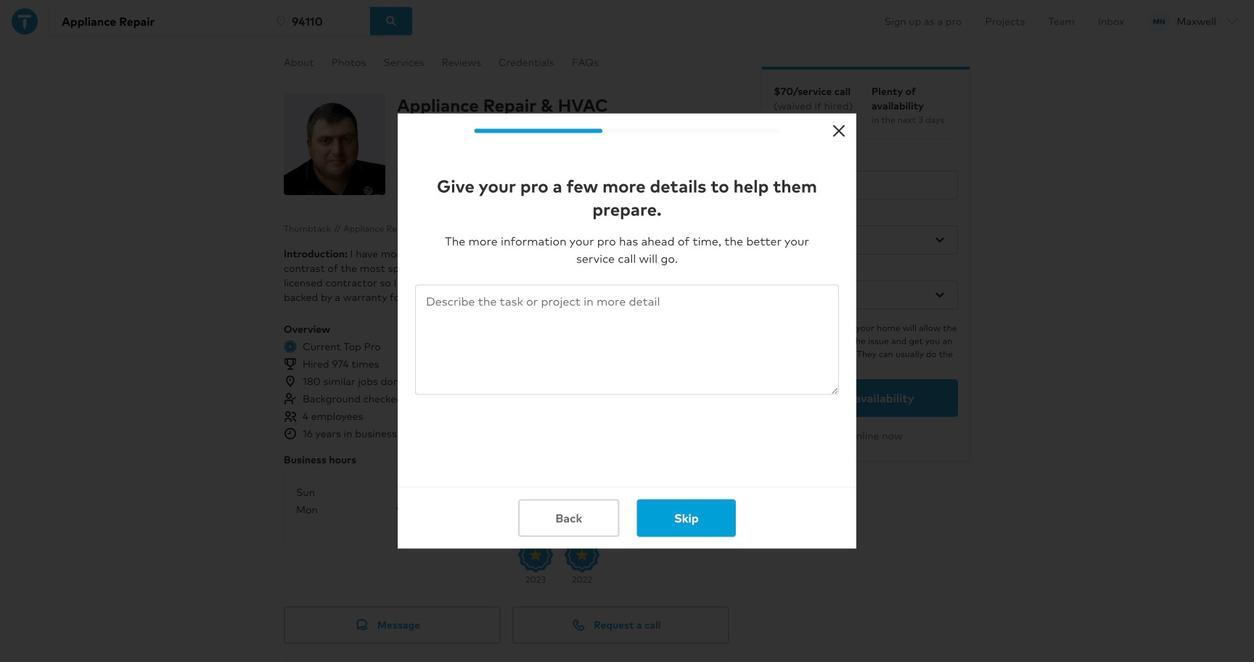 Task type: locate. For each thing, give the bounding box(es) containing it.
thumbtack home image
[[12, 8, 38, 34]]

0 horizontal spatial top pro icon image
[[517, 537, 554, 573]]

5 stars out of 5 star rating image
[[461, 126, 512, 134]]

top pro icon image
[[517, 537, 554, 573], [564, 537, 600, 573]]

1 horizontal spatial top pro icon image
[[564, 537, 600, 573]]

progress bar
[[297, 129, 603, 133]]

1 top pro icon image from the left
[[517, 537, 554, 573]]



Task type: describe. For each thing, give the bounding box(es) containing it.
Describe the task or project in more detail text field
[[415, 285, 839, 395]]

appliance repair & hvac image
[[284, 94, 385, 195]]

Zip code field
[[269, 8, 370, 35]]

2 top pro icon image from the left
[[564, 537, 600, 573]]



Task type: vqa. For each thing, say whether or not it's contained in the screenshot.
PROGRESS BAR
yes



